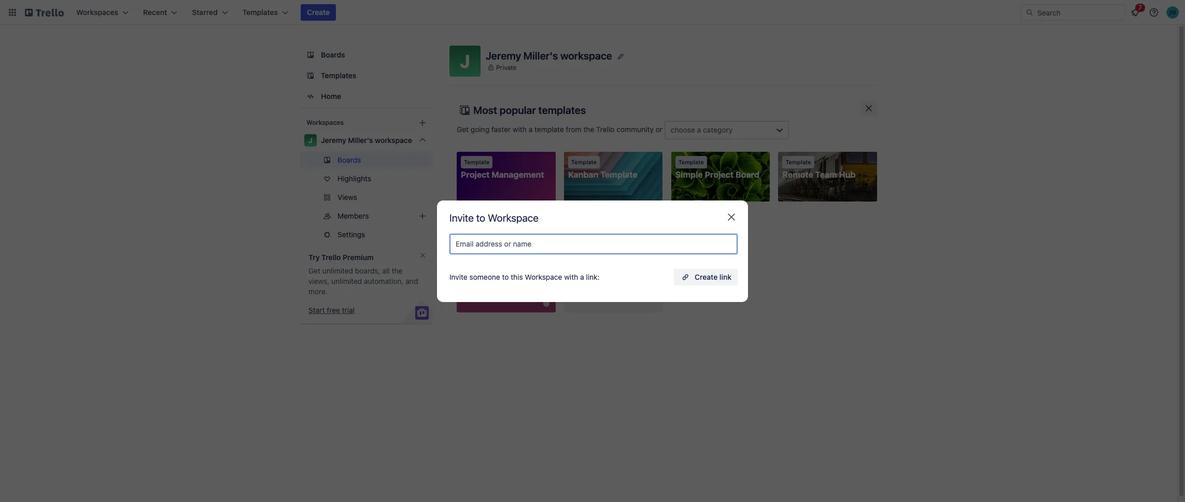 Task type: describe. For each thing, give the bounding box(es) containing it.
1 horizontal spatial jeremy
[[486, 50, 521, 61]]

1 horizontal spatial the
[[483, 211, 494, 220]]

going
[[471, 125, 490, 134]]

imagination
[[493, 268, 541, 277]]

try
[[309, 253, 320, 262]]

primary element
[[0, 0, 1186, 25]]

someone
[[470, 273, 500, 281]]

create for create
[[307, 8, 330, 17]]

boards for second boards 'link' from the bottom
[[321, 50, 345, 59]]

1 vertical spatial jeremy
[[321, 136, 346, 145]]

beyond imagination
[[461, 268, 541, 277]]

the for try trello premium get unlimited boards, all the views, unlimited automation, and more.
[[392, 267, 403, 275]]

template kanban template
[[568, 159, 638, 179]]

0 horizontal spatial j
[[309, 136, 313, 145]]

project inside template simple project board
[[705, 170, 734, 179]]

management
[[492, 170, 544, 179]]

remote
[[783, 170, 814, 179]]

0 horizontal spatial to
[[476, 212, 485, 224]]

browse
[[457, 211, 482, 220]]

start
[[309, 306, 325, 315]]

template for kanban
[[571, 159, 597, 165]]

template for project
[[464, 159, 490, 165]]

most
[[474, 104, 497, 116]]

1 horizontal spatial get
[[457, 125, 469, 134]]

create button
[[301, 4, 336, 21]]

Email address or name text field
[[456, 237, 736, 251]]

views
[[338, 193, 357, 202]]

invite to workspace
[[450, 212, 539, 224]]

2 horizontal spatial a
[[697, 126, 701, 134]]

board image
[[304, 49, 317, 61]]

trello inside try trello premium get unlimited boards, all the views, unlimited automation, and more.
[[322, 253, 341, 262]]

template simple project board
[[676, 159, 760, 179]]

beyond
[[461, 268, 491, 277]]

create link button
[[674, 269, 738, 286]]

1 horizontal spatial trello
[[597, 125, 615, 134]]

category
[[703, 126, 733, 134]]

templates link
[[300, 66, 433, 85]]

link
[[720, 273, 732, 281]]

1 vertical spatial to
[[502, 273, 509, 281]]

members
[[338, 212, 369, 220]]

7 notifications image
[[1130, 6, 1142, 19]]

faster
[[492, 125, 511, 134]]

Search field
[[1034, 5, 1125, 20]]

workspaces
[[307, 119, 344, 127]]

popular
[[500, 104, 536, 116]]

team
[[816, 170, 837, 179]]

automation,
[[364, 277, 404, 286]]

j inside button
[[460, 50, 470, 72]]

highlights link
[[300, 171, 433, 187]]

2 boards link from the top
[[300, 152, 433, 169]]

create for create new board
[[584, 283, 606, 292]]

or
[[656, 125, 663, 134]]

the for get going faster with a template from the trello community or
[[584, 125, 595, 134]]

from
[[566, 125, 582, 134]]

your boards
[[478, 246, 526, 256]]

hub
[[839, 170, 856, 179]]

close image
[[726, 211, 738, 224]]

beyond imagination link
[[457, 263, 556, 313]]

simple
[[676, 170, 703, 179]]

create link
[[695, 273, 732, 281]]

home link
[[300, 87, 433, 106]]

all
[[382, 267, 390, 275]]

views link
[[300, 189, 433, 206]]

members link
[[300, 208, 433, 225]]

0 vertical spatial workspace
[[561, 50, 612, 61]]

create a workspace image
[[416, 117, 429, 129]]

template for simple
[[679, 159, 704, 165]]



Task type: locate. For each thing, give the bounding box(es) containing it.
templates
[[539, 104, 586, 116]]

0 vertical spatial to
[[476, 212, 485, 224]]

project inside template project management
[[461, 170, 490, 179]]

1 vertical spatial invite
[[450, 273, 468, 281]]

a
[[529, 125, 533, 134], [697, 126, 701, 134], [580, 273, 584, 281]]

create new board
[[584, 283, 643, 292]]

0 horizontal spatial miller's
[[348, 136, 373, 145]]

2 invite from the top
[[450, 273, 468, 281]]

add image
[[416, 210, 429, 223]]

choose a category
[[671, 126, 733, 134]]

invite for invite someone to this workspace with a link:
[[450, 273, 468, 281]]

templates
[[321, 71, 356, 80]]

start free trial
[[309, 306, 355, 315]]

jeremy up private
[[486, 50, 521, 61]]

browse the full template gallery link
[[457, 211, 562, 220]]

invite
[[450, 212, 474, 224], [450, 273, 468, 281]]

1 vertical spatial template
[[508, 211, 538, 220]]

0 vertical spatial miller's
[[524, 50, 558, 61]]

template right 'full' in the top left of the page
[[508, 211, 538, 220]]

template up simple
[[679, 159, 704, 165]]

template inside template project management
[[464, 159, 490, 165]]

0 vertical spatial the
[[584, 125, 595, 134]]

get going faster with a template from the trello community or
[[457, 125, 665, 134]]

0 vertical spatial unlimited
[[323, 267, 353, 275]]

0 horizontal spatial workspace
[[375, 136, 412, 145]]

0 horizontal spatial the
[[392, 267, 403, 275]]

trello right try at the bottom of page
[[322, 253, 341, 262]]

workspace right this
[[525, 273, 562, 281]]

0 horizontal spatial with
[[513, 125, 527, 134]]

and
[[406, 277, 418, 286]]

1 vertical spatial get
[[309, 267, 321, 275]]

0 horizontal spatial get
[[309, 267, 321, 275]]

boards link up highlights link
[[300, 152, 433, 169]]

open information menu image
[[1149, 7, 1160, 18]]

1 horizontal spatial a
[[580, 273, 584, 281]]

j
[[460, 50, 470, 72], [309, 136, 313, 145]]

1 vertical spatial trello
[[322, 253, 341, 262]]

boards link
[[300, 46, 433, 64], [300, 152, 433, 169]]

board
[[624, 283, 643, 292]]

template up remote on the top of page
[[786, 159, 812, 165]]

the right from
[[584, 125, 595, 134]]

1 vertical spatial boards link
[[300, 152, 433, 169]]

0 horizontal spatial a
[[529, 125, 533, 134]]

0 vertical spatial create
[[307, 8, 330, 17]]

0 vertical spatial trello
[[597, 125, 615, 134]]

try trello premium get unlimited boards, all the views, unlimited automation, and more.
[[309, 253, 418, 296]]

template right kanban
[[601, 170, 638, 179]]

jeremy miller's workspace up private
[[486, 50, 612, 61]]

community
[[617, 125, 654, 134]]

with right faster on the left
[[513, 125, 527, 134]]

template inside template simple project board
[[679, 159, 704, 165]]

boards
[[321, 50, 345, 59], [338, 156, 361, 164]]

1 horizontal spatial workspace
[[561, 50, 612, 61]]

workspace up boards
[[488, 212, 539, 224]]

0 horizontal spatial create
[[307, 8, 330, 17]]

2 horizontal spatial create
[[695, 273, 718, 281]]

board
[[736, 170, 760, 179]]

most popular templates
[[474, 104, 586, 116]]

premium
[[343, 253, 374, 262]]

workspace
[[561, 50, 612, 61], [375, 136, 412, 145]]

1 vertical spatial unlimited
[[331, 277, 362, 286]]

1 horizontal spatial create
[[584, 283, 606, 292]]

get up views,
[[309, 267, 321, 275]]

jeremy miller (jeremymiller198) image
[[1167, 6, 1179, 19]]

0 vertical spatial workspace
[[488, 212, 539, 224]]

0 horizontal spatial jeremy
[[321, 136, 346, 145]]

with
[[513, 125, 527, 134], [564, 273, 578, 281]]

link:
[[586, 273, 600, 281]]

trello
[[597, 125, 615, 134], [322, 253, 341, 262]]

template up kanban
[[571, 159, 597, 165]]

views,
[[309, 277, 329, 286]]

0 horizontal spatial trello
[[322, 253, 341, 262]]

invite right add image
[[450, 212, 474, 224]]

0 horizontal spatial jeremy miller's workspace
[[321, 136, 412, 145]]

unlimited
[[323, 267, 353, 275], [331, 277, 362, 286]]

get left going
[[457, 125, 469, 134]]

1 horizontal spatial project
[[705, 170, 734, 179]]

the right all
[[392, 267, 403, 275]]

to
[[476, 212, 485, 224], [502, 273, 509, 281]]

trial
[[342, 306, 355, 315]]

template
[[464, 159, 490, 165], [571, 159, 597, 165], [679, 159, 704, 165], [786, 159, 812, 165], [601, 170, 638, 179]]

j left private
[[460, 50, 470, 72]]

1 vertical spatial the
[[483, 211, 494, 220]]

2 vertical spatial the
[[392, 267, 403, 275]]

1 boards link from the top
[[300, 46, 433, 64]]

j button
[[450, 46, 481, 77]]

template down going
[[464, 159, 490, 165]]

kanban
[[568, 170, 599, 179]]

create for create link
[[695, 273, 718, 281]]

a right "choose"
[[697, 126, 701, 134]]

1 vertical spatial boards
[[338, 156, 361, 164]]

1 horizontal spatial to
[[502, 273, 509, 281]]

invite left someone
[[450, 273, 468, 281]]

0 vertical spatial invite
[[450, 212, 474, 224]]

new
[[608, 283, 622, 292]]

0 vertical spatial jeremy miller's workspace
[[486, 50, 612, 61]]

this
[[511, 273, 523, 281]]

boards up templates
[[321, 50, 345, 59]]

settings
[[338, 230, 365, 239]]

free
[[327, 306, 340, 315]]

browse the full template gallery
[[457, 211, 562, 220]]

to left 'full' in the top left of the page
[[476, 212, 485, 224]]

home image
[[304, 90, 317, 103]]

project up browse
[[461, 170, 490, 179]]

jeremy miller's workspace
[[486, 50, 612, 61], [321, 136, 412, 145]]

template project management
[[461, 159, 544, 179]]

j down "workspaces" on the top left
[[309, 136, 313, 145]]

invite someone to this workspace with a link:
[[450, 273, 600, 281]]

template down templates
[[535, 125, 564, 134]]

2 horizontal spatial the
[[584, 125, 595, 134]]

0 vertical spatial j
[[460, 50, 470, 72]]

trello left community
[[597, 125, 615, 134]]

1 vertical spatial create
[[695, 273, 718, 281]]

home
[[321, 92, 341, 101]]

0 vertical spatial boards
[[321, 50, 345, 59]]

highlights
[[338, 174, 371, 183]]

unlimited up views,
[[323, 267, 353, 275]]

template
[[535, 125, 564, 134], [508, 211, 538, 220]]

invite for invite to workspace
[[450, 212, 474, 224]]

unlimited down boards,
[[331, 277, 362, 286]]

create inside button
[[307, 8, 330, 17]]

1 horizontal spatial j
[[460, 50, 470, 72]]

create left link
[[695, 273, 718, 281]]

create inside button
[[695, 273, 718, 281]]

1 vertical spatial j
[[309, 136, 313, 145]]

template board image
[[304, 70, 317, 82]]

0 vertical spatial boards link
[[300, 46, 433, 64]]

boards
[[498, 246, 526, 256]]

the inside try trello premium get unlimited boards, all the views, unlimited automation, and more.
[[392, 267, 403, 275]]

2 vertical spatial create
[[584, 283, 606, 292]]

search image
[[1026, 8, 1034, 17]]

0 horizontal spatial project
[[461, 170, 490, 179]]

create up board image
[[307, 8, 330, 17]]

0 vertical spatial template
[[535, 125, 564, 134]]

create down link:
[[584, 283, 606, 292]]

the left 'full' in the top left of the page
[[483, 211, 494, 220]]

get
[[457, 125, 469, 134], [309, 267, 321, 275]]

1 vertical spatial workspace
[[525, 273, 562, 281]]

a left link:
[[580, 273, 584, 281]]

1 horizontal spatial miller's
[[524, 50, 558, 61]]

boards link up templates link
[[300, 46, 433, 64]]

choose
[[671, 126, 695, 134]]

1 project from the left
[[461, 170, 490, 179]]

1 vertical spatial jeremy miller's workspace
[[321, 136, 412, 145]]

boards,
[[355, 267, 381, 275]]

jeremy
[[486, 50, 521, 61], [321, 136, 346, 145]]

more.
[[309, 287, 328, 296]]

template inside template remote team hub
[[786, 159, 812, 165]]

the
[[584, 125, 595, 134], [483, 211, 494, 220], [392, 267, 403, 275]]

workspace down the primary element
[[561, 50, 612, 61]]

1 horizontal spatial with
[[564, 273, 578, 281]]

workspace
[[488, 212, 539, 224], [525, 273, 562, 281]]

project left board
[[705, 170, 734, 179]]

gallery
[[540, 211, 562, 220]]

0 vertical spatial jeremy
[[486, 50, 521, 61]]

1 horizontal spatial jeremy miller's workspace
[[486, 50, 612, 61]]

with left link:
[[564, 273, 578, 281]]

jeremy miller's workspace up highlights link
[[321, 136, 412, 145]]

1 vertical spatial with
[[564, 273, 578, 281]]

1 vertical spatial workspace
[[375, 136, 412, 145]]

get inside try trello premium get unlimited boards, all the views, unlimited automation, and more.
[[309, 267, 321, 275]]

workspace up highlights link
[[375, 136, 412, 145]]

template remote team hub
[[783, 159, 856, 179]]

your
[[478, 246, 496, 256]]

a down most popular templates
[[529, 125, 533, 134]]

to left this
[[502, 273, 509, 281]]

miller's
[[524, 50, 558, 61], [348, 136, 373, 145]]

settings link
[[300, 227, 433, 243]]

boards for second boards 'link' from the top
[[338, 156, 361, 164]]

0 vertical spatial with
[[513, 125, 527, 134]]

full
[[496, 211, 506, 220]]

start free trial button
[[309, 305, 355, 316]]

1 invite from the top
[[450, 212, 474, 224]]

create
[[307, 8, 330, 17], [695, 273, 718, 281], [584, 283, 606, 292]]

project
[[461, 170, 490, 179], [705, 170, 734, 179]]

boards up "highlights"
[[338, 156, 361, 164]]

private
[[496, 64, 517, 71]]

2 project from the left
[[705, 170, 734, 179]]

0 vertical spatial get
[[457, 125, 469, 134]]

1 vertical spatial miller's
[[348, 136, 373, 145]]

jeremy down "workspaces" on the top left
[[321, 136, 346, 145]]

template for remote
[[786, 159, 812, 165]]



Task type: vqa. For each thing, say whether or not it's contained in the screenshot.
board icon
yes



